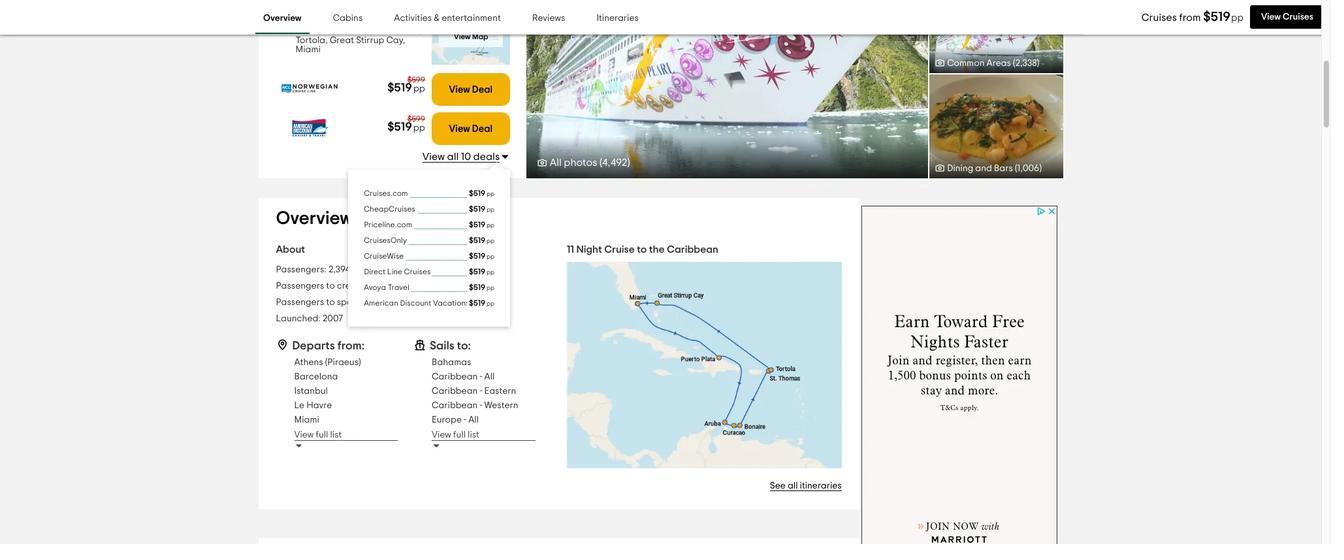 Task type: vqa. For each thing, say whether or not it's contained in the screenshot.
3rd $519 Pp
yes



Task type: locate. For each thing, give the bounding box(es) containing it.
$599 down thomas,
[[407, 76, 425, 84]]

passengers: 2,394
[[276, 265, 350, 274]]

cruises
[[1142, 12, 1177, 23], [1283, 12, 1314, 22], [404, 268, 431, 276]]

(
[[1013, 59, 1016, 68], [600, 158, 602, 168], [1015, 164, 1017, 173]]

aruba,
[[381, 18, 410, 27]]

1 list from the left
[[330, 431, 342, 440]]

1 vertical spatial to
[[326, 282, 335, 291]]

eastern
[[484, 387, 516, 396]]

2,394
[[328, 265, 350, 274]]

itineraries
[[800, 481, 842, 491]]

miami down curacao,
[[296, 45, 321, 54]]

to:
[[457, 340, 471, 352]]

1 vertical spatial overview
[[276, 210, 353, 228]]

american discount vacations $519 pp
[[364, 299, 495, 307]]

activities & entertainment link
[[386, 4, 509, 34]]

all left 'photos'
[[550, 158, 562, 168]]

( for 2,338
[[1013, 59, 1016, 68]]

4 $519 pp from the top
[[469, 237, 495, 244]]

$599 $519 pp
[[388, 76, 425, 94], [388, 115, 425, 133]]

0 vertical spatial passengers
[[276, 282, 324, 291]]

puerto
[[325, 18, 353, 27]]

all
[[550, 158, 562, 168], [484, 372, 495, 382], [468, 416, 479, 425]]

cruises.com
[[364, 190, 408, 197]]

photos
[[564, 158, 597, 168]]

cabins link
[[325, 4, 371, 34]]

view full list
[[294, 431, 342, 440], [432, 431, 479, 440]]

advertisement region
[[862, 206, 1058, 544]]

2 view full list from the left
[[432, 431, 479, 440]]

to left 'the'
[[637, 244, 647, 255]]

2007
[[323, 314, 343, 323]]

overview up about
[[276, 210, 353, 228]]

miami down le
[[294, 416, 319, 425]]

1 vertical spatial $599
[[407, 115, 425, 123]]

istanbul
[[294, 387, 328, 396]]

activities & entertainment
[[394, 14, 501, 23]]

map
[[472, 32, 488, 40]]

$599 $519 pp up the view all 10 deals
[[388, 115, 425, 133]]

0 vertical spatial overview
[[263, 14, 302, 23]]

havre
[[306, 401, 332, 410]]

itineraries link
[[589, 4, 647, 34]]

) right areas
[[1037, 59, 1040, 68]]

0 vertical spatial all
[[447, 152, 459, 162]]

all for view
[[447, 152, 459, 162]]

) right bars
[[1040, 164, 1042, 173]]

0 horizontal spatial view full list
[[294, 431, 342, 440]]

2 passengers from the top
[[276, 298, 324, 307]]

(piraeus)
[[325, 358, 361, 367]]

:1 down avoya
[[377, 298, 383, 307]]

view full list down europe
[[432, 431, 479, 440]]

list down "havre"
[[330, 431, 342, 440]]

4,492
[[602, 158, 627, 168]]

night
[[576, 244, 602, 255]]

6 $519 pp from the top
[[469, 268, 495, 276]]

common areas ( 2,338 )
[[947, 59, 1040, 68]]

5 $519 pp from the top
[[469, 252, 495, 260]]

to up passengers to space: 39 :1
[[326, 282, 335, 291]]

$599 up the view all 10 deals
[[407, 115, 425, 123]]

list down 'sails to: bahamas caribbean - all caribbean - eastern caribbean - western europe - all'
[[468, 431, 479, 440]]

0 vertical spatial :1
[[378, 282, 383, 291]]

1 deal from the top
[[472, 85, 493, 94]]

barcelona
[[294, 372, 338, 382]]

discount
[[400, 299, 431, 307]]

american
[[364, 299, 398, 307]]

1 horizontal spatial view full list
[[432, 431, 479, 440]]

:1 down direct
[[378, 282, 383, 291]]

1 vertical spatial passengers
[[276, 298, 324, 307]]

overview up curacao,
[[263, 14, 302, 23]]

1 view full list from the left
[[294, 431, 342, 440]]

0 horizontal spatial all
[[468, 416, 479, 425]]

2 list from the left
[[468, 431, 479, 440]]

$519 pp for avoya travel
[[469, 284, 495, 291]]

1 vertical spatial $599 $519 pp
[[388, 115, 425, 133]]

view full list for sails
[[432, 431, 479, 440]]

0 vertical spatial deal
[[472, 85, 493, 94]]

launched: 2007
[[276, 314, 343, 323]]

travel
[[388, 284, 409, 291]]

1 vertical spatial view deal
[[449, 124, 493, 134]]

view
[[1261, 12, 1281, 22], [454, 32, 471, 40], [449, 85, 470, 94], [449, 124, 470, 134], [423, 152, 445, 162], [294, 431, 314, 440], [432, 431, 451, 440]]

passengers for passengers to crew:
[[276, 282, 324, 291]]

3 $519 pp from the top
[[469, 221, 495, 229]]

caribbean
[[667, 244, 719, 255], [432, 372, 478, 382], [432, 387, 478, 396], [432, 401, 478, 410]]

full
[[316, 431, 328, 440], [453, 431, 466, 440]]

view deal up the 10
[[449, 124, 493, 134]]

cruise
[[604, 244, 635, 255]]

all photos ( 4,492 )
[[550, 158, 630, 168]]

)
[[1037, 59, 1040, 68], [627, 158, 630, 168], [1040, 164, 1042, 173]]

deal up deals on the top left
[[472, 124, 493, 134]]

7 $519 pp from the top
[[469, 284, 495, 291]]

1 horizontal spatial all
[[788, 481, 798, 491]]

view deal down view map
[[449, 85, 493, 94]]

full down "havre"
[[316, 431, 328, 440]]

1 $519 pp from the top
[[469, 190, 495, 197]]

1 horizontal spatial all
[[484, 372, 495, 382]]

line
[[387, 268, 402, 276]]

all up eastern
[[484, 372, 495, 382]]

1 full from the left
[[316, 431, 328, 440]]

2 horizontal spatial all
[[550, 158, 562, 168]]

( right areas
[[1013, 59, 1016, 68]]

2 $599 $519 pp from the top
[[388, 115, 425, 133]]

$519 pp
[[469, 190, 495, 197], [469, 205, 495, 213], [469, 221, 495, 229], [469, 237, 495, 244], [469, 252, 495, 260], [469, 268, 495, 276], [469, 284, 495, 291]]

2 vertical spatial all
[[468, 416, 479, 425]]

0 horizontal spatial all
[[447, 152, 459, 162]]

to
[[637, 244, 647, 255], [326, 282, 335, 291], [326, 298, 335, 307]]

plata,
[[355, 18, 379, 27]]

miami
[[296, 45, 321, 54], [294, 416, 319, 425]]

all
[[447, 152, 459, 162], [788, 481, 798, 491]]

-
[[480, 372, 482, 382], [480, 387, 482, 396], [480, 401, 482, 410], [464, 416, 466, 425]]

cheapcruises
[[364, 205, 415, 213]]

full for departs
[[316, 431, 328, 440]]

1 vertical spatial :1
[[377, 298, 383, 307]]

list for from:
[[330, 431, 342, 440]]

2 vertical spatial to
[[326, 298, 335, 307]]

0 vertical spatial miami
[[296, 45, 321, 54]]

deal down map
[[472, 85, 493, 94]]

1 vertical spatial miami
[[294, 416, 319, 425]]

pp inside american discount vacations $519 pp
[[487, 301, 495, 307]]

0 horizontal spatial cruises
[[404, 268, 431, 276]]

all right europe
[[468, 416, 479, 425]]

list
[[330, 431, 342, 440], [468, 431, 479, 440]]

1 vertical spatial all
[[788, 481, 798, 491]]

all right see
[[788, 481, 798, 491]]

crew: 1,072
[[364, 265, 410, 274]]

miami inside departs from: athens (piraeus) barcelona istanbul le havre miami
[[294, 416, 319, 425]]

passengers down passengers:
[[276, 282, 324, 291]]

to down passengers to crew: 2.23 :1
[[326, 298, 335, 307]]

passengers up launched:
[[276, 298, 324, 307]]

0 vertical spatial $599 $519 pp
[[388, 76, 425, 94]]

2 horizontal spatial cruises
[[1283, 12, 1314, 22]]

1 passengers from the top
[[276, 282, 324, 291]]

2 full from the left
[[453, 431, 466, 440]]

0 horizontal spatial full
[[316, 431, 328, 440]]

full down europe
[[453, 431, 466, 440]]

:1 for passengers to crew: 2.23 :1
[[378, 282, 383, 291]]

0 vertical spatial all
[[550, 158, 562, 168]]

1 horizontal spatial list
[[468, 431, 479, 440]]

1 horizontal spatial full
[[453, 431, 466, 440]]

$519
[[1203, 10, 1231, 24], [388, 82, 412, 94], [388, 122, 412, 133], [469, 190, 485, 197], [469, 205, 485, 213], [469, 221, 485, 229], [469, 237, 485, 244], [469, 252, 485, 260], [469, 268, 485, 276], [469, 284, 485, 291], [469, 299, 485, 307]]

( right 'photos'
[[600, 158, 602, 168]]

$519 pp for cruisesonly
[[469, 237, 495, 244]]

1 vertical spatial deal
[[472, 124, 493, 134]]

( right bars
[[1015, 164, 1017, 173]]

cay,
[[386, 36, 405, 45]]

0 vertical spatial view deal
[[449, 85, 493, 94]]

pp
[[1231, 13, 1244, 23], [413, 84, 425, 94], [413, 123, 425, 133], [487, 191, 495, 197], [487, 207, 495, 213], [487, 222, 495, 229], [487, 238, 495, 244], [487, 254, 495, 260], [487, 269, 495, 276], [487, 285, 495, 291], [487, 301, 495, 307]]

list for to:
[[468, 431, 479, 440]]

overview link
[[255, 4, 309, 34]]

0 horizontal spatial list
[[330, 431, 342, 440]]

curacao,
[[296, 27, 335, 36]]

cruises inside cruises from $519 pp
[[1142, 12, 1177, 23]]

view full list down "havre"
[[294, 431, 342, 440]]

2 $519 pp from the top
[[469, 205, 495, 213]]

) right 'photos'
[[627, 158, 630, 168]]

all left the 10
[[447, 152, 459, 162]]

0 vertical spatial $599
[[407, 76, 425, 84]]

from
[[1179, 12, 1201, 23]]

$599 $519 pp down cay,
[[388, 76, 425, 94]]

miami inside route miami, puerto plata, aruba, curacao, bonaire, st. thomas, tortola, great stirrup cay, miami
[[296, 45, 321, 54]]

priceline.com
[[364, 221, 412, 229]]

1 horizontal spatial cruises
[[1142, 12, 1177, 23]]

passengers
[[276, 282, 324, 291], [276, 298, 324, 307]]

$519 pp for cheapcruises
[[469, 205, 495, 213]]

route
[[294, 6, 322, 16]]



Task type: describe. For each thing, give the bounding box(es) containing it.
cruisesonly
[[364, 237, 407, 244]]

view all 10 deals
[[423, 152, 500, 162]]

cabins
[[333, 14, 363, 23]]

1 view deal from the top
[[449, 85, 493, 94]]

launched:
[[276, 314, 321, 323]]

vacations
[[433, 299, 469, 307]]

1 vertical spatial all
[[484, 372, 495, 382]]

all for see
[[788, 481, 798, 491]]

$519 pp for direct line cruises
[[469, 268, 495, 276]]

view cruises
[[1261, 12, 1314, 22]]

reviews link
[[524, 4, 573, 34]]

11 night cruise to the caribbean
[[567, 244, 719, 255]]

common
[[947, 59, 985, 68]]

western
[[484, 401, 518, 410]]

:1 for passengers to space: 39 :1
[[377, 298, 383, 307]]

and
[[976, 164, 992, 173]]

direct line cruises
[[364, 268, 431, 276]]

2.23
[[361, 282, 378, 291]]

deals
[[473, 152, 500, 162]]

1 $599 from the top
[[407, 76, 425, 84]]

dining and bars ( 1,006 )
[[947, 164, 1042, 173]]

stirrup
[[356, 36, 384, 45]]

crew:
[[337, 282, 359, 291]]

full for sails
[[453, 431, 466, 440]]

0 vertical spatial to
[[637, 244, 647, 255]]

bonaire,
[[337, 27, 372, 36]]

entertainment
[[442, 14, 501, 23]]

10
[[461, 152, 471, 162]]

space:
[[337, 298, 365, 307]]

areas
[[987, 59, 1011, 68]]

the map for this itinerary is not available at this time. image
[[567, 262, 842, 468]]

avoya
[[364, 284, 386, 291]]

$519 pp for priceline.com
[[469, 221, 495, 229]]

crew:
[[364, 265, 388, 274]]

see
[[770, 481, 786, 491]]

2 deal from the top
[[472, 124, 493, 134]]

passengers for passengers to space:
[[276, 298, 324, 307]]

39
[[367, 298, 377, 307]]

2 $599 from the top
[[407, 115, 425, 123]]

2 view deal from the top
[[449, 124, 493, 134]]

athens
[[294, 358, 323, 367]]

dining
[[947, 164, 974, 173]]

tortola,
[[296, 36, 328, 45]]

pp inside cruises from $519 pp
[[1231, 13, 1244, 23]]

1,072
[[390, 265, 410, 274]]

passengers to space: 39 :1
[[276, 298, 383, 307]]

departs
[[292, 340, 335, 352]]

view map
[[454, 32, 488, 40]]

bahamas
[[432, 358, 471, 367]]

great
[[330, 36, 354, 45]]

sails to: bahamas caribbean - all caribbean - eastern caribbean - western europe - all
[[430, 340, 518, 425]]

from:
[[338, 340, 365, 352]]

&
[[434, 14, 440, 23]]

1 $599 $519 pp from the top
[[388, 76, 425, 94]]

sails
[[430, 340, 455, 352]]

activities
[[394, 14, 432, 23]]

to for passengers to crew: 2.23 :1
[[326, 282, 335, 291]]

1,006
[[1017, 164, 1040, 173]]

bars
[[994, 164, 1013, 173]]

thomas,
[[387, 27, 423, 36]]

passengers to crew: 2.23 :1
[[276, 282, 383, 291]]

miami,
[[296, 18, 323, 27]]

route miami, puerto plata, aruba, curacao, bonaire, st. thomas, tortola, great stirrup cay, miami
[[294, 6, 423, 54]]

departs from: athens (piraeus) barcelona istanbul le havre miami
[[292, 340, 365, 425]]

st.
[[374, 27, 385, 36]]

to for passengers to space: 39 :1
[[326, 298, 335, 307]]

$519 pp for cruises.com
[[469, 190, 495, 197]]

itineraries
[[597, 14, 639, 23]]

the
[[649, 244, 665, 255]]

reviews
[[532, 14, 565, 23]]

) for common areas ( 2,338 )
[[1037, 59, 1040, 68]]

cruisewise
[[364, 252, 404, 260]]

$519 pp for cruisewise
[[469, 252, 495, 260]]

view full list for departs
[[294, 431, 342, 440]]

11
[[567, 244, 574, 255]]

) for all photos ( 4,492 )
[[627, 158, 630, 168]]

2,338
[[1016, 59, 1037, 68]]

cruises from $519 pp
[[1142, 10, 1244, 24]]

passengers:
[[276, 265, 326, 274]]

direct
[[364, 268, 386, 276]]

( for 4,492
[[600, 158, 602, 168]]

avoya travel
[[364, 284, 409, 291]]

le
[[294, 401, 304, 410]]

about
[[276, 244, 305, 255]]

europe
[[432, 416, 462, 425]]



